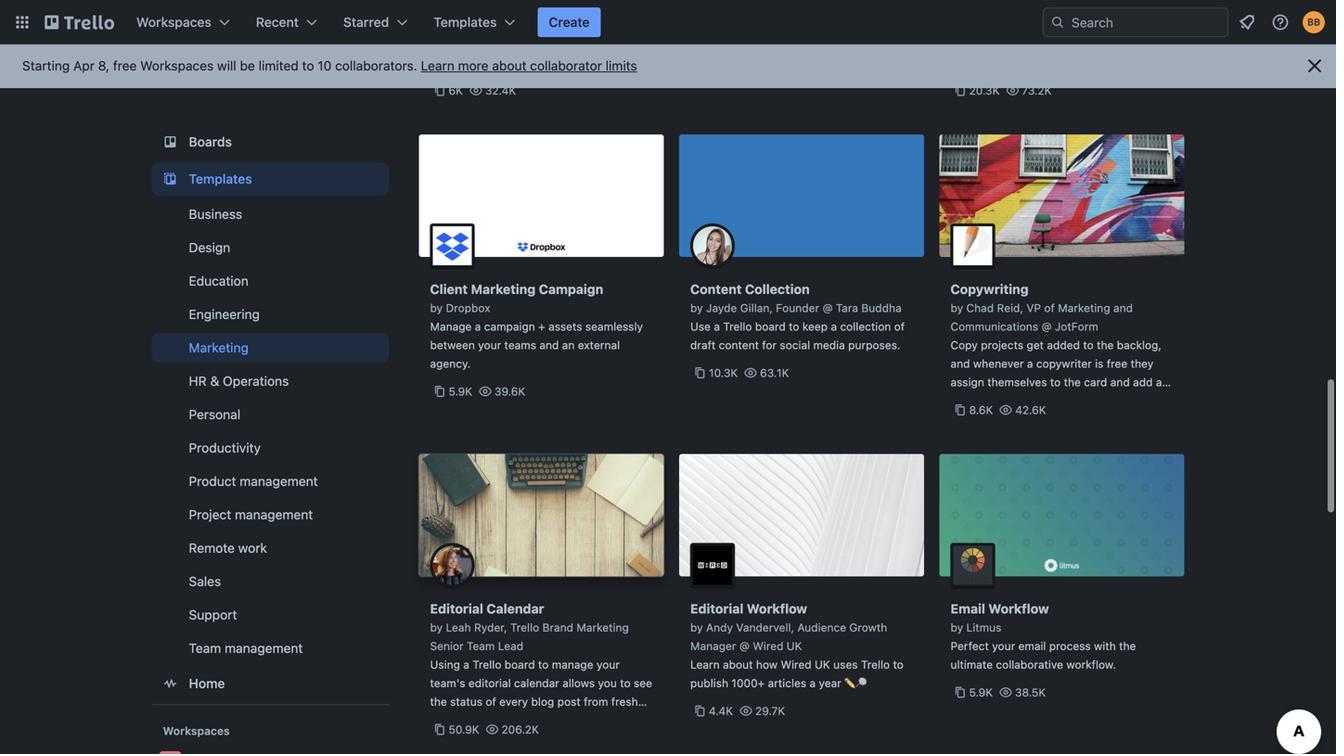 Task type: locate. For each thing, give the bounding box(es) containing it.
team down ryder,
[[467, 640, 495, 653]]

1 horizontal spatial editorial
[[690, 601, 744, 617]]

with up workflow.
[[1094, 640, 1116, 653]]

you
[[598, 677, 617, 690]]

templates inside templates link
[[189, 171, 252, 186]]

their
[[985, 394, 1009, 407]]

email
[[951, 601, 985, 617]]

0 vertical spatial 5.9k
[[449, 385, 472, 398]]

editorial
[[430, 601, 483, 617], [690, 601, 744, 617]]

templates up more
[[434, 14, 497, 30]]

1 editorial from the left
[[430, 601, 483, 617]]

management for team management
[[225, 641, 303, 656]]

1 vertical spatial with
[[1094, 640, 1116, 653]]

board down the lead
[[505, 658, 535, 671]]

0 horizontal spatial uk
[[787, 640, 802, 653]]

team inside editorial calendar by leah ryder, trello brand marketing senior team lead using a trello board to manage your team's editorial calendar allows you to see the status of every blog post from fresh idea to published post.
[[467, 640, 495, 653]]

to down status
[[455, 714, 466, 727]]

2 vertical spatial management
[[225, 641, 303, 656]]

by for email workflow
[[951, 621, 963, 634]]

by down client
[[430, 302, 443, 315]]

trello up content
[[723, 320, 752, 333]]

by left 'chad'
[[951, 302, 963, 315]]

remote work
[[189, 540, 267, 556]]

0 vertical spatial free
[[113, 58, 137, 73]]

uses
[[833, 658, 858, 671]]

workspaces button
[[125, 7, 241, 37]]

0 vertical spatial workspaces
[[136, 14, 211, 30]]

by inside the content collection by jayde gillan, founder @ tara buddha use a trello board to keep a collection of draft content for social media purposes.
[[690, 302, 703, 315]]

1 horizontal spatial free
[[1107, 357, 1128, 370]]

to up the social
[[789, 320, 799, 333]]

1 vertical spatial your
[[992, 640, 1015, 653]]

by up senior
[[430, 621, 443, 634]]

editorial up leah
[[430, 601, 483, 617]]

templates up business
[[189, 171, 252, 186]]

1 vertical spatial templates
[[189, 171, 252, 186]]

free right is
[[1107, 357, 1128, 370]]

wired up articles
[[781, 658, 812, 671]]

management
[[240, 474, 318, 489], [235, 507, 313, 522], [225, 641, 303, 656]]

by inside editorial calendar by leah ryder, trello brand marketing senior team lead using a trello board to manage your team's editorial calendar allows you to see the status of every blog post from fresh idea to published post.
[[430, 621, 443, 634]]

0 horizontal spatial templates
[[189, 171, 252, 186]]

by left andy
[[690, 621, 703, 634]]

a right use
[[714, 320, 720, 333]]

by down the email
[[951, 621, 963, 634]]

a left the year
[[810, 677, 816, 690]]

2 workflow from the left
[[988, 601, 1049, 617]]

senior
[[430, 640, 464, 653]]

publish
[[690, 677, 728, 690]]

73.2k
[[1022, 84, 1052, 97]]

and down copy
[[951, 357, 970, 370]]

teams
[[504, 339, 536, 352]]

board image
[[159, 131, 181, 153]]

manage
[[552, 658, 593, 671]]

board inside the content collection by jayde gillan, founder @ tara buddha use a trello board to keep a collection of draft content for social media purposes.
[[755, 320, 786, 333]]

1 horizontal spatial your
[[597, 658, 620, 671]]

content
[[719, 339, 759, 352]]

0 vertical spatial templates
[[434, 14, 497, 30]]

back to home image
[[45, 7, 114, 37]]

a down get on the top right of page
[[1027, 357, 1033, 370]]

1 vertical spatial @
[[1041, 320, 1052, 333]]

0 vertical spatial of
[[1044, 302, 1055, 315]]

the up idea on the left bottom of the page
[[430, 695, 447, 708]]

editorial inside editorial calendar by leah ryder, trello brand marketing senior team lead using a trello board to manage your team's editorial calendar allows you to see the status of every blog post from fresh idea to published post.
[[430, 601, 483, 617]]

2 editorial from the left
[[690, 601, 744, 617]]

2 vertical spatial your
[[597, 658, 620, 671]]

work
[[238, 540, 267, 556]]

a right add
[[1156, 376, 1162, 389]]

0 horizontal spatial 5.9k
[[449, 385, 472, 398]]

1 vertical spatial of
[[894, 320, 905, 333]]

workflow up vandervell,
[[747, 601, 807, 617]]

your down campaign
[[478, 339, 501, 352]]

0 horizontal spatial learn
[[421, 58, 454, 73]]

the down copywriter
[[1064, 376, 1081, 389]]

whenever
[[973, 357, 1024, 370]]

@ up get on the top right of page
[[1041, 320, 1052, 333]]

marketing up jotform
[[1058, 302, 1110, 315]]

learn inside editorial workflow by andy vandervell, audience growth manager @ wired uk learn about how wired uk uses trello to publish 1000+ articles a year ✏️🔎
[[690, 658, 720, 671]]

1 horizontal spatial learn
[[690, 658, 720, 671]]

2 horizontal spatial of
[[1044, 302, 1055, 315]]

your down 'litmus' in the bottom right of the page
[[992, 640, 1015, 653]]

design link
[[152, 233, 389, 263]]

bob builder (bobbuilder40) image
[[1303, 11, 1325, 33]]

board
[[755, 320, 786, 333], [505, 658, 535, 671]]

wired up how
[[753, 640, 783, 653]]

a down dropbox
[[475, 320, 481, 333]]

0 horizontal spatial of
[[486, 695, 496, 708]]

workflow inside email workflow by litmus perfect your email process with the ultimate collaborative workflow.
[[988, 601, 1049, 617]]

1 vertical spatial learn
[[690, 658, 720, 671]]

and up backlog,
[[1113, 302, 1133, 315]]

learn up 6k on the left top
[[421, 58, 454, 73]]

board up for
[[755, 320, 786, 333]]

litmus image
[[951, 543, 995, 588]]

editorial inside editorial workflow by andy vandervell, audience growth manager @ wired uk learn about how wired uk uses trello to publish 1000+ articles a year ✏️🔎
[[690, 601, 744, 617]]

by inside editorial workflow by andy vandervell, audience growth manager @ wired uk learn about how wired uk uses trello to publish 1000+ articles a year ✏️🔎
[[690, 621, 703, 634]]

buddha
[[861, 302, 902, 315]]

free
[[113, 58, 137, 73], [1107, 357, 1128, 370]]

1 horizontal spatial @
[[822, 302, 833, 315]]

productivity
[[189, 440, 261, 456]]

your inside editorial calendar by leah ryder, trello brand marketing senior team lead using a trello board to manage your team's editorial calendar allows you to see the status of every blog post from fresh idea to published post.
[[597, 658, 620, 671]]

2 horizontal spatial your
[[992, 640, 1015, 653]]

idea
[[430, 714, 452, 727]]

editorial up andy
[[690, 601, 744, 617]]

limits
[[606, 58, 637, 73]]

0 vertical spatial about
[[492, 58, 527, 73]]

0 vertical spatial board
[[755, 320, 786, 333]]

to inside the content collection by jayde gillan, founder @ tara buddha use a trello board to keep a collection of draft content for social media purposes.
[[789, 320, 799, 333]]

2 vertical spatial of
[[486, 695, 496, 708]]

trello up "✏️🔎"
[[861, 658, 890, 671]]

trello inside editorial workflow by andy vandervell, audience growth manager @ wired uk learn about how wired uk uses trello to publish 1000+ articles a year ✏️🔎
[[861, 658, 890, 671]]

doc
[[1053, 394, 1074, 407]]

@ down vandervell,
[[739, 640, 750, 653]]

a inside client marketing campaign by dropbox manage a campaign + assets seamlessly between your teams and an external agency.
[[475, 320, 481, 333]]

by inside email workflow by litmus perfect your email process with the ultimate collaborative workflow.
[[951, 621, 963, 634]]

5.9k down the agency.
[[449, 385, 472, 398]]

management down "productivity" link
[[240, 474, 318, 489]]

of right vp
[[1044, 302, 1055, 315]]

workspaces
[[136, 14, 211, 30], [140, 58, 214, 73], [163, 725, 230, 738]]

1 vertical spatial management
[[235, 507, 313, 522]]

get
[[1027, 339, 1044, 352]]

team management link
[[152, 634, 389, 663]]

starred
[[343, 14, 389, 30]]

keep
[[802, 320, 828, 333]]

by
[[430, 302, 443, 315], [690, 302, 703, 315], [951, 302, 963, 315], [430, 621, 443, 634], [690, 621, 703, 634], [951, 621, 963, 634]]

0 horizontal spatial team
[[189, 641, 221, 656]]

the right the process
[[1119, 640, 1136, 653]]

litmus
[[966, 621, 1001, 634]]

0 horizontal spatial your
[[478, 339, 501, 352]]

starred button
[[332, 7, 419, 37]]

uk up the year
[[815, 658, 830, 671]]

your inside client marketing campaign by dropbox manage a campaign + assets seamlessly between your teams and an external agency.
[[478, 339, 501, 352]]

team down support
[[189, 641, 221, 656]]

0 horizontal spatial workflow
[[747, 601, 807, 617]]

5.9k
[[449, 385, 472, 398], [969, 686, 993, 699]]

sales link
[[152, 567, 389, 597]]

templates inside templates dropdown button
[[434, 14, 497, 30]]

learn for about
[[690, 658, 720, 671]]

@ left 'tara'
[[822, 302, 833, 315]]

recent button
[[245, 7, 328, 37]]

apr
[[73, 58, 95, 73]]

free right 8,
[[113, 58, 137, 73]]

1 horizontal spatial uk
[[815, 658, 830, 671]]

project
[[189, 507, 231, 522]]

1 horizontal spatial of
[[894, 320, 905, 333]]

editorial workflow by andy vandervell, audience growth manager @ wired uk learn about how wired uk uses trello to publish 1000+ articles a year ✏️🔎
[[690, 601, 904, 690]]

1 vertical spatial about
[[723, 658, 753, 671]]

team's
[[430, 677, 465, 690]]

themselves
[[987, 376, 1047, 389]]

and inside client marketing campaign by dropbox manage a campaign + assets seamlessly between your teams and an external agency.
[[539, 339, 559, 352]]

0 horizontal spatial @
[[739, 640, 750, 653]]

about up 1000+
[[723, 658, 753, 671]]

google
[[1013, 394, 1050, 407]]

use
[[690, 320, 711, 333]]

process
[[1049, 640, 1091, 653]]

published
[[469, 714, 520, 727]]

uk down audience
[[787, 640, 802, 653]]

marketing up & on the left of page
[[189, 340, 249, 355]]

workflow inside editorial workflow by andy vandervell, audience growth manager @ wired uk learn about how wired uk uses trello to publish 1000+ articles a year ✏️🔎
[[747, 601, 807, 617]]

vandervell,
[[736, 621, 794, 634]]

brand
[[542, 621, 573, 634]]

year
[[819, 677, 841, 690]]

how
[[756, 658, 778, 671]]

about inside editorial workflow by andy vandervell, audience growth manager @ wired uk learn about how wired uk uses trello to publish 1000+ articles a year ✏️🔎
[[723, 658, 753, 671]]

leah
[[446, 621, 471, 634]]

0 horizontal spatial board
[[505, 658, 535, 671]]

1 horizontal spatial templates
[[434, 14, 497, 30]]

for
[[762, 339, 777, 352]]

the up is
[[1097, 339, 1114, 352]]

1 horizontal spatial 5.9k
[[969, 686, 993, 699]]

management down product management link
[[235, 507, 313, 522]]

open information menu image
[[1271, 13, 1290, 32]]

lead
[[498, 640, 523, 653]]

learn up publish
[[690, 658, 720, 671]]

every
[[499, 695, 528, 708]]

chad
[[966, 302, 994, 315]]

workflow up 'litmus' in the bottom right of the page
[[988, 601, 1049, 617]]

0 horizontal spatial about
[[492, 58, 527, 73]]

0 horizontal spatial free
[[113, 58, 137, 73]]

a right keep
[[831, 320, 837, 333]]

2 horizontal spatial @
[[1041, 320, 1052, 333]]

andy
[[706, 621, 733, 634]]

sales
[[189, 574, 221, 589]]

trello up the editorial
[[473, 658, 501, 671]]

to inside editorial workflow by andy vandervell, audience growth manager @ wired uk learn about how wired uk uses trello to publish 1000+ articles a year ✏️🔎
[[893, 658, 904, 671]]

product management
[[189, 474, 318, 489]]

home link
[[152, 667, 389, 701]]

education
[[189, 273, 248, 289]]

productivity link
[[152, 433, 389, 463]]

0 vertical spatial learn
[[421, 58, 454, 73]]

see
[[634, 677, 652, 690]]

about
[[492, 58, 527, 73], [723, 658, 753, 671]]

1 horizontal spatial about
[[723, 658, 753, 671]]

learn for more
[[421, 58, 454, 73]]

1 horizontal spatial team
[[467, 640, 495, 653]]

marketing up campaign
[[471, 282, 536, 297]]

10.3k
[[709, 366, 738, 379]]

copy
[[951, 339, 978, 352]]

of down the editorial
[[486, 695, 496, 708]]

about up 32.4k in the top left of the page
[[492, 58, 527, 73]]

0 vertical spatial management
[[240, 474, 318, 489]]

engineering
[[189, 307, 260, 322]]

of down buddha at the top right of page
[[894, 320, 905, 333]]

6k
[[449, 84, 463, 97]]

marketing right brand
[[577, 621, 629, 634]]

with down "card"
[[1077, 394, 1099, 407]]

of inside copywriting by chad reid, vp of marketing and communications @ jotform copy projects get added to the backlog, and whenever a copywriter is free they assign themselves to the card and add a link to their google doc with the new copy.
[[1044, 302, 1055, 315]]

project management
[[189, 507, 313, 522]]

agency.
[[430, 357, 471, 370]]

board inside editorial calendar by leah ryder, trello brand marketing senior team lead using a trello board to manage your team's editorial calendar allows you to see the status of every blog post from fresh idea to published post.
[[505, 658, 535, 671]]

2 vertical spatial @
[[739, 640, 750, 653]]

1 workflow from the left
[[747, 601, 807, 617]]

5.9k down ultimate
[[969, 686, 993, 699]]

1 vertical spatial uk
[[815, 658, 830, 671]]

projects
[[981, 339, 1024, 352]]

articles
[[768, 677, 806, 690]]

1 horizontal spatial workflow
[[988, 601, 1049, 617]]

social
[[780, 339, 810, 352]]

communications
[[951, 320, 1038, 333]]

card
[[1084, 376, 1107, 389]]

status
[[450, 695, 482, 708]]

by for editorial calendar
[[430, 621, 443, 634]]

workflow for email workflow
[[988, 601, 1049, 617]]

collaborators.
[[335, 58, 417, 73]]

0 vertical spatial your
[[478, 339, 501, 352]]

0 vertical spatial with
[[1077, 394, 1099, 407]]

1 horizontal spatial board
[[755, 320, 786, 333]]

collaborator
[[530, 58, 602, 73]]

0 horizontal spatial editorial
[[430, 601, 483, 617]]

wired
[[753, 640, 783, 653], [781, 658, 812, 671]]

to right uses
[[893, 658, 904, 671]]

marketing inside "link"
[[189, 340, 249, 355]]

manage
[[430, 320, 472, 333]]

your up you
[[597, 658, 620, 671]]

0 vertical spatial @
[[822, 302, 833, 315]]

5.9k for client
[[449, 385, 472, 398]]

1 vertical spatial free
[[1107, 357, 1128, 370]]

1 vertical spatial board
[[505, 658, 535, 671]]

0 vertical spatial uk
[[787, 640, 802, 653]]

limited
[[259, 58, 299, 73]]

a inside editorial calendar by leah ryder, trello brand marketing senior team lead using a trello board to manage your team's editorial calendar allows you to see the status of every blog post from fresh idea to published post.
[[463, 658, 469, 671]]

1 vertical spatial 5.9k
[[969, 686, 993, 699]]

a right using
[[463, 658, 469, 671]]

editorial
[[468, 677, 511, 690]]

and left an
[[539, 339, 559, 352]]

management down support link
[[225, 641, 303, 656]]

ryder,
[[474, 621, 507, 634]]

design
[[189, 240, 230, 255]]

dropbox image
[[430, 224, 475, 268]]

by up use
[[690, 302, 703, 315]]



Task type: describe. For each thing, give the bounding box(es) containing it.
remote
[[189, 540, 235, 556]]

tara
[[836, 302, 858, 315]]

1 vertical spatial wired
[[781, 658, 812, 671]]

trello inside the content collection by jayde gillan, founder @ tara buddha use a trello board to keep a collection of draft content for social media purposes.
[[723, 320, 752, 333]]

copywriter
[[1036, 357, 1092, 370]]

@ inside the content collection by jayde gillan, founder @ tara buddha use a trello board to keep a collection of draft content for social media purposes.
[[822, 302, 833, 315]]

marketing inside client marketing campaign by dropbox manage a campaign + assets seamlessly between your teams and an external agency.
[[471, 282, 536, 297]]

management for project management
[[235, 507, 313, 522]]

to left 10
[[302, 58, 314, 73]]

with inside email workflow by litmus perfect your email process with the ultimate collaborative workflow.
[[1094, 640, 1116, 653]]

product
[[189, 474, 236, 489]]

8,
[[98, 58, 109, 73]]

5.9k for email
[[969, 686, 993, 699]]

gillan,
[[740, 302, 773, 315]]

more
[[458, 58, 489, 73]]

personal
[[189, 407, 241, 422]]

editorial for editorial calendar
[[430, 601, 483, 617]]

copywriting
[[951, 282, 1029, 297]]

starting
[[22, 58, 70, 73]]

new
[[1122, 394, 1144, 407]]

home image
[[159, 673, 181, 695]]

by inside copywriting by chad reid, vp of marketing and communications @ jotform copy projects get added to the backlog, and whenever a copywriter is free they assign themselves to the card and add a link to their google doc with the new copy.
[[951, 302, 963, 315]]

workflow.
[[1066, 658, 1116, 671]]

29.7k
[[755, 705, 785, 718]]

a inside editorial workflow by andy vandervell, audience growth manager @ wired uk learn about how wired uk uses trello to publish 1000+ articles a year ✏️🔎
[[810, 677, 816, 690]]

management for product management
[[240, 474, 318, 489]]

39.6k
[[494, 385, 525, 398]]

and up the new
[[1110, 376, 1130, 389]]

marketing link
[[152, 333, 389, 363]]

32.4k
[[485, 84, 516, 97]]

media
[[813, 339, 845, 352]]

the left the new
[[1102, 394, 1119, 407]]

marketing inside editorial calendar by leah ryder, trello brand marketing senior team lead using a trello board to manage your team's editorial calendar allows you to see the status of every blog post from fresh idea to published post.
[[577, 621, 629, 634]]

by inside client marketing campaign by dropbox manage a campaign + assets seamlessly between your teams and an external agency.
[[430, 302, 443, 315]]

collection
[[840, 320, 891, 333]]

create button
[[538, 7, 601, 37]]

marketing inside copywriting by chad reid, vp of marketing and communications @ jotform copy projects get added to the backlog, and whenever a copywriter is free they assign themselves to the card and add a link to their google doc with the new copy.
[[1058, 302, 1110, 315]]

1000+
[[732, 677, 765, 690]]

to up calendar
[[538, 658, 549, 671]]

business link
[[152, 199, 389, 229]]

collaborative
[[996, 658, 1063, 671]]

manager
[[690, 640, 736, 653]]

reid,
[[997, 302, 1023, 315]]

of inside editorial calendar by leah ryder, trello brand marketing senior team lead using a trello board to manage your team's editorial calendar allows you to see the status of every blog post from fresh idea to published post.
[[486, 695, 496, 708]]

backlog,
[[1117, 339, 1162, 352]]

4.4k
[[709, 705, 733, 718]]

50.9k
[[449, 723, 479, 736]]

the inside editorial calendar by leah ryder, trello brand marketing senior team lead using a trello board to manage your team's editorial calendar allows you to see the status of every blog post from fresh idea to published post.
[[430, 695, 447, 708]]

workspaces inside popup button
[[136, 14, 211, 30]]

primary element
[[0, 0, 1336, 45]]

✏️🔎
[[844, 677, 867, 690]]

boards
[[189, 134, 232, 149]]

content collection by jayde gillan, founder @ tara buddha use a trello board to keep a collection of draft content for social media purposes.
[[690, 282, 905, 352]]

education link
[[152, 266, 389, 296]]

editorial calendar by leah ryder, trello brand marketing senior team lead using a trello board to manage your team's editorial calendar allows you to see the status of every blog post from fresh idea to published post.
[[430, 601, 652, 727]]

workflow for editorial workflow
[[747, 601, 807, 617]]

will
[[217, 58, 236, 73]]

andy vandervell, audience growth manager @ wired uk image
[[690, 543, 735, 588]]

project management link
[[152, 500, 389, 530]]

to left see
[[620, 677, 631, 690]]

leah ryder, trello brand marketing senior team lead image
[[430, 543, 475, 588]]

ultimate
[[951, 658, 993, 671]]

campaign
[[539, 282, 603, 297]]

campaign
[[484, 320, 535, 333]]

by for content collection
[[690, 302, 703, 315]]

to right link
[[972, 394, 982, 407]]

jayde gillan, founder @ tara buddha image
[[690, 224, 735, 268]]

trello down calendar
[[510, 621, 539, 634]]

@ inside copywriting by chad reid, vp of marketing and communications @ jotform copy projects get added to the backlog, and whenever a copywriter is free they assign themselves to the card and add a link to their google doc with the new copy.
[[1041, 320, 1052, 333]]

&
[[210, 373, 219, 389]]

template board image
[[159, 168, 181, 190]]

be
[[240, 58, 255, 73]]

jayde
[[706, 302, 737, 315]]

jotform
[[1055, 320, 1098, 333]]

draft
[[690, 339, 716, 352]]

2 vertical spatial workspaces
[[163, 725, 230, 738]]

operations
[[223, 373, 289, 389]]

0 vertical spatial wired
[[753, 640, 783, 653]]

blog
[[531, 695, 554, 708]]

templates button
[[422, 7, 526, 37]]

the inside email workflow by litmus perfect your email process with the ultimate collaborative workflow.
[[1119, 640, 1136, 653]]

0 notifications image
[[1236, 11, 1258, 33]]

business
[[189, 206, 242, 222]]

seamlessly
[[585, 320, 643, 333]]

38.5k
[[1015, 686, 1046, 699]]

to down jotform
[[1083, 339, 1094, 352]]

Search field
[[1065, 8, 1228, 36]]

assets
[[548, 320, 582, 333]]

your inside email workflow by litmus perfect your email process with the ultimate collaborative workflow.
[[992, 640, 1015, 653]]

create
[[549, 14, 590, 30]]

search image
[[1050, 15, 1065, 30]]

added
[[1047, 339, 1080, 352]]

1 vertical spatial workspaces
[[140, 58, 214, 73]]

engineering link
[[152, 300, 389, 329]]

free inside copywriting by chad reid, vp of marketing and communications @ jotform copy projects get added to the backlog, and whenever a copywriter is free they assign themselves to the card and add a link to their google doc with the new copy.
[[1107, 357, 1128, 370]]

of inside the content collection by jayde gillan, founder @ tara buddha use a trello board to keep a collection of draft content for social media purposes.
[[894, 320, 905, 333]]

external
[[578, 339, 620, 352]]

growth
[[849, 621, 887, 634]]

email workflow by litmus perfect your email process with the ultimate collaborative workflow.
[[951, 601, 1136, 671]]

+
[[538, 320, 545, 333]]

by for editorial workflow
[[690, 621, 703, 634]]

they
[[1131, 357, 1154, 370]]

with inside copywriting by chad reid, vp of marketing and communications @ jotform copy projects get added to the backlog, and whenever a copywriter is free they assign themselves to the card and add a link to their google doc with the new copy.
[[1077, 394, 1099, 407]]

to up doc
[[1050, 376, 1061, 389]]

post
[[557, 695, 581, 708]]

collection
[[745, 282, 810, 297]]

client marketing campaign by dropbox manage a campaign + assets seamlessly between your teams and an external agency.
[[430, 282, 643, 370]]

assign
[[951, 376, 984, 389]]

editorial for editorial workflow
[[690, 601, 744, 617]]

20.3k
[[969, 84, 1000, 97]]

is
[[1095, 357, 1104, 370]]

chad reid, vp of marketing and communications @ jotform image
[[951, 224, 995, 268]]

@ inside editorial workflow by andy vandervell, audience growth manager @ wired uk learn about how wired uk uses trello to publish 1000+ articles a year ✏️🔎
[[739, 640, 750, 653]]

audience
[[797, 621, 846, 634]]



Task type: vqa. For each thing, say whether or not it's contained in the screenshot.
JotForm
yes



